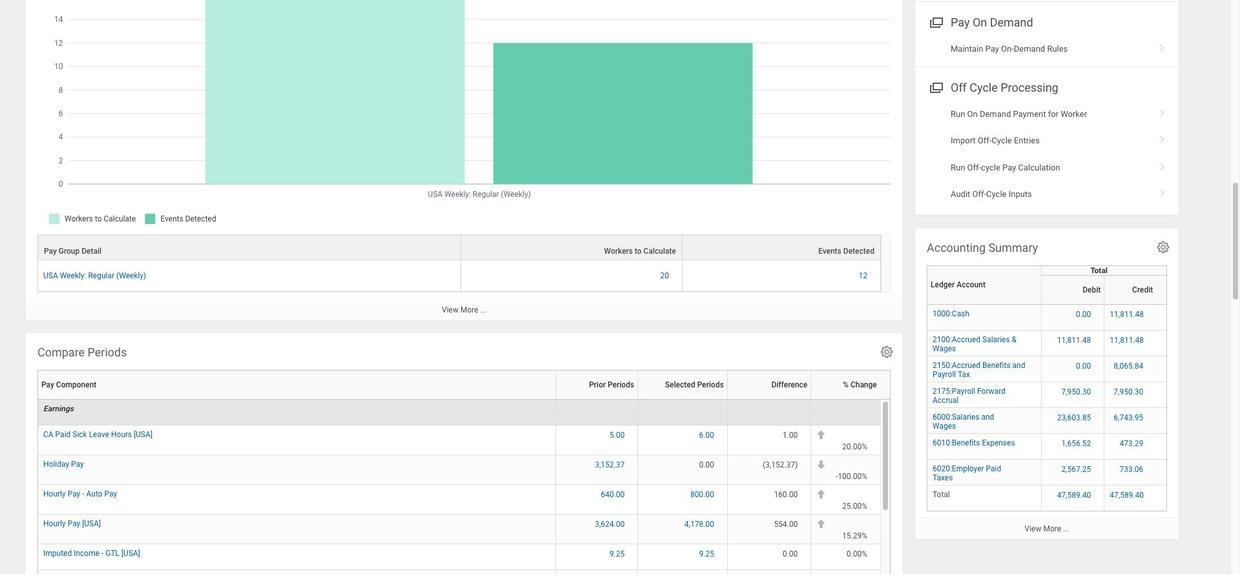 Task type: vqa. For each thing, say whether or not it's contained in the screenshot.
row
yes



Task type: describe. For each thing, give the bounding box(es) containing it.
1 row from the top
[[37, 234, 881, 260]]

total element
[[933, 488, 950, 499]]

earnings element
[[43, 402, 74, 413]]

1 menu group image from the top
[[927, 13, 945, 30]]

1 chevron right image from the top
[[1155, 40, 1171, 52]]

compare periods element
[[26, 333, 903, 574]]

accounting summary element
[[916, 229, 1179, 539]]

2 chevron right image from the top
[[1155, 131, 1171, 144]]



Task type: locate. For each thing, give the bounding box(es) containing it.
2 chevron right image from the top
[[1155, 158, 1171, 171]]

3 chevron right image from the top
[[1155, 185, 1171, 198]]

configure accounting summary image
[[1157, 240, 1171, 254]]

2 row from the top
[[37, 260, 881, 292]]

0 vertical spatial chevron right image
[[1155, 40, 1171, 52]]

1 vertical spatial chevron right image
[[1155, 131, 1171, 144]]

0 vertical spatial chevron right image
[[1155, 104, 1171, 117]]

1 vertical spatial chevron right image
[[1155, 158, 1171, 171]]

1 vertical spatial menu group image
[[927, 78, 945, 95]]

smart calculation run preview element
[[26, 0, 903, 320]]

row
[[37, 234, 881, 260], [37, 260, 881, 292]]

list
[[916, 101, 1179, 208]]

0 vertical spatial menu group image
[[927, 13, 945, 30]]

2 vertical spatial chevron right image
[[1155, 185, 1171, 198]]

2 menu group image from the top
[[927, 78, 945, 95]]

chevron right image
[[1155, 104, 1171, 117], [1155, 131, 1171, 144]]

menu group image
[[927, 13, 945, 30], [927, 78, 945, 95]]

1 chevron right image from the top
[[1155, 104, 1171, 117]]

chevron right image
[[1155, 40, 1171, 52], [1155, 158, 1171, 171], [1155, 185, 1171, 198]]



